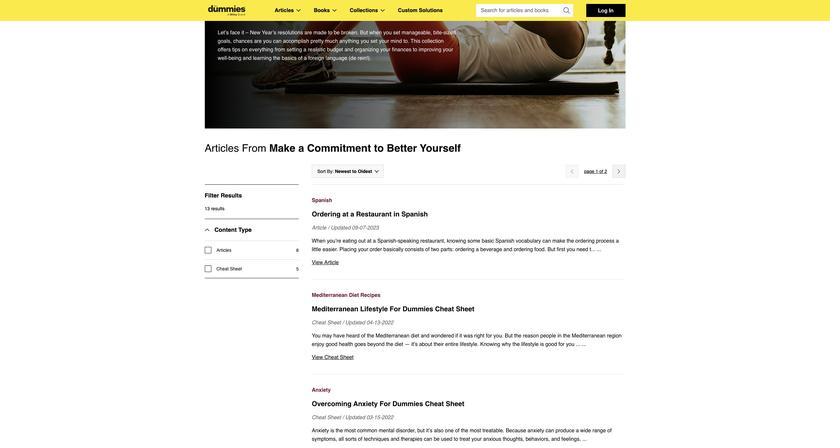 Task type: locate. For each thing, give the bounding box(es) containing it.
set
[[394, 30, 401, 36], [371, 38, 378, 44]]

most up treat
[[470, 428, 481, 434]]

2 good from the left
[[546, 342, 558, 348]]

of left two
[[426, 247, 430, 253]]

1 horizontal spatial make
[[269, 142, 296, 154]]

for for anxiety
[[380, 400, 391, 408]]

sort by: newest to oldest
[[318, 169, 372, 174]]

it's inside anxiety is the most common mental disorder, but it's also one of the most treatable. because anxiety can produce a wide range of symptoms, all sorts of techniques and therapies can be used to treat your anxious thoughts, behaviors, and feelings.
[[427, 428, 433, 434]]

09-
[[352, 225, 360, 231]]

0 vertical spatial diet
[[411, 333, 420, 339]]

1 2022 from the top
[[382, 320, 394, 326]]

0 vertical spatial but
[[360, 30, 368, 36]]

in
[[609, 7, 614, 13]]

2 horizontal spatial spanish
[[496, 238, 515, 244]]

the up treat
[[461, 428, 469, 434]]

articles
[[275, 8, 294, 13], [205, 142, 239, 154], [217, 248, 232, 253]]

1 vertical spatial make
[[269, 142, 296, 154]]

to inside the make a commitment to better yourself
[[382, 0, 397, 2]]

ordering down knowing
[[456, 247, 475, 253]]

of right one
[[456, 428, 460, 434]]

some
[[468, 238, 481, 244]]

1 horizontal spatial ordering
[[514, 247, 533, 253]]

0 vertical spatial be
[[334, 30, 340, 36]]

0 horizontal spatial it
[[242, 30, 244, 36]]

may
[[322, 333, 332, 339]]

mental
[[379, 428, 395, 434]]

0 horizontal spatial are
[[254, 38, 262, 44]]

2 vertical spatial articles
[[217, 248, 232, 253]]

articles up cheat sheet
[[217, 248, 232, 253]]

1 vertical spatial anxiety
[[354, 400, 378, 408]]

make right from
[[269, 142, 296, 154]]

set down the when
[[371, 38, 378, 44]]

diet left —
[[395, 342, 404, 348]]

—
[[405, 342, 410, 348]]

log in link
[[587, 4, 626, 17]]

2 vertical spatial updated
[[346, 415, 365, 421]]

1 vertical spatial commitment
[[307, 142, 371, 154]]

consists
[[405, 247, 424, 253]]

newest
[[335, 169, 351, 174]]

on
[[242, 47, 248, 53]]

you up organizing
[[361, 38, 369, 44]]

0 horizontal spatial most
[[345, 428, 356, 434]]

can
[[273, 38, 282, 44], [543, 238, 551, 244], [546, 428, 555, 434], [424, 437, 433, 443]]

at right out
[[367, 238, 372, 244]]

you right the first
[[567, 247, 576, 253]]

1 horizontal spatial be
[[434, 437, 440, 443]]

1 vertical spatial view
[[312, 355, 323, 361]]

right
[[475, 333, 485, 339]]

1 vertical spatial for
[[380, 400, 391, 408]]

but left the when
[[360, 30, 368, 36]]

/ for overcoming
[[343, 415, 344, 421]]

the right people
[[564, 333, 571, 339]]

1 horizontal spatial but
[[505, 333, 513, 339]]

2 vertical spatial but
[[505, 333, 513, 339]]

was
[[464, 333, 473, 339]]

/ down overcoming
[[343, 415, 344, 421]]

but up why
[[505, 333, 513, 339]]

1 horizontal spatial set
[[394, 30, 401, 36]]

when
[[370, 30, 382, 36]]

0 vertical spatial in
[[394, 211, 400, 218]]

your right treat
[[472, 437, 482, 443]]

it inside you may have heard of the mediterranean diet and wondered if it was right for you. but the reason people in the mediterranean region enjoy good health goes beyond the diet — it's about their entire lifestyle. knowing why the lifestyle is good for you ...
[[460, 333, 462, 339]]

anxiety
[[312, 388, 331, 394], [354, 400, 378, 408], [312, 428, 329, 434]]

of inside let's face it – new year's resolutions are made to be broken. but when you set manageable, bite-sized goals, chances are you can accomplish pretty much anything you set your mind to. this collection offers tips on everything from setting a realistic budget and organizing your finances to improving your well-being and learning the basics of a foreign language (de rein!).
[[298, 55, 303, 61]]

articles left from
[[205, 142, 239, 154]]

diet up about
[[411, 333, 420, 339]]

anxiety up "symptoms,"
[[312, 428, 329, 434]]

is
[[541, 342, 544, 348], [331, 428, 334, 434]]

can right anxiety
[[546, 428, 555, 434]]

1 vertical spatial is
[[331, 428, 334, 434]]

filter results
[[205, 192, 242, 199]]

view down enjoy
[[312, 355, 323, 361]]

1 vertical spatial set
[[371, 38, 378, 44]]

04-
[[367, 320, 374, 326]]

0 horizontal spatial it's
[[412, 342, 418, 348]]

treat
[[460, 437, 471, 443]]

your inside anxiety is the most common mental disorder, but it's also one of the most treatable. because anxiety can produce a wide range of symptoms, all sorts of techniques and therapies can be used to treat your anxious thoughts, behaviors, and feelings.
[[472, 437, 482, 443]]

techniques
[[364, 437, 390, 443]]

in right people
[[558, 333, 562, 339]]

article up when
[[312, 225, 327, 231]]

mediterranean diet recipes
[[312, 293, 381, 299]]

13
[[205, 206, 210, 212]]

mediterranean left "diet"
[[312, 293, 348, 299]]

view down little
[[312, 260, 323, 266]]

0 vertical spatial commitment
[[277, 0, 377, 2]]

for up "knowing"
[[486, 333, 492, 339]]

0 vertical spatial set
[[394, 30, 401, 36]]

2 horizontal spatial ordering
[[576, 238, 595, 244]]

can up food. on the bottom right of the page
[[543, 238, 551, 244]]

foreign
[[309, 55, 325, 61]]

cheat sheet / updated 04-13-2022
[[312, 320, 394, 326]]

mediterranean down mediterranean diet recipes
[[312, 306, 359, 313]]

0 vertical spatial view
[[312, 260, 323, 266]]

0 vertical spatial at
[[343, 211, 349, 218]]

good down may
[[326, 342, 338, 348]]

0 vertical spatial yourself
[[218, 3, 282, 22]]

yourself inside the make a commitment to better yourself
[[218, 3, 282, 22]]

mediterranean inside mediterranean lifestyle for dummies cheat sheet link
[[312, 306, 359, 313]]

page 1 of 2
[[585, 169, 608, 174]]

0 horizontal spatial but
[[360, 30, 368, 36]]

are down new
[[254, 38, 262, 44]]

spanish up ordering
[[312, 198, 332, 204]]

anxiety
[[528, 428, 545, 434]]

1 horizontal spatial yourself
[[420, 142, 461, 154]]

0 horizontal spatial yourself
[[218, 3, 282, 22]]

your down out
[[358, 247, 369, 253]]

0 horizontal spatial for
[[486, 333, 492, 339]]

let's face it – new year's resolutions are made to be broken. but when you set manageable, bite-sized goals, chances are you can accomplish pretty much anything you set your mind to. this collection offers tips on everything from setting a realistic budget and organizing your finances to improving your well-being and learning the basics of a foreign language (de rein!).
[[218, 30, 456, 61]]

but inside let's face it – new year's resolutions are made to be broken. but when you set manageable, bite-sized goals, chances are you can accomplish pretty much anything you set your mind to. this collection offers tips on everything from setting a realistic budget and organizing your finances to improving your well-being and learning the basics of a foreign language (de rein!).
[[360, 30, 368, 36]]

and down on
[[243, 55, 252, 61]]

view for mediterranean lifestyle for dummies cheat sheet
[[312, 355, 323, 361]]

0 vertical spatial dummies
[[403, 306, 434, 313]]

all
[[339, 437, 344, 443]]

the right 'make' at the right of the page
[[567, 238, 574, 244]]

better inside the make a commitment to better yourself
[[402, 0, 449, 2]]

at
[[343, 211, 349, 218], [367, 238, 372, 244]]

1 vertical spatial article
[[325, 260, 339, 266]]

are left made
[[305, 30, 312, 36]]

2
[[605, 169, 608, 174]]

updated for overcoming
[[346, 415, 365, 421]]

1 vertical spatial dummies
[[393, 400, 423, 408]]

spanish up beverage
[[496, 238, 515, 244]]

1 horizontal spatial is
[[541, 342, 544, 348]]

of
[[298, 55, 303, 61], [600, 169, 604, 174], [426, 247, 430, 253], [361, 333, 366, 339], [456, 428, 460, 434], [608, 428, 612, 434], [358, 437, 363, 443]]

1 vertical spatial be
[[434, 437, 440, 443]]

make up logo
[[218, 0, 259, 2]]

1 vertical spatial it
[[460, 333, 462, 339]]

it right if
[[460, 333, 462, 339]]

commitment up 'books'
[[277, 0, 377, 2]]

one
[[445, 428, 454, 434]]

also
[[434, 428, 444, 434]]

ordering down the vocabulary
[[514, 247, 533, 253]]

1 vertical spatial but
[[548, 247, 556, 253]]

0 horizontal spatial diet
[[395, 342, 404, 348]]

0 vertical spatial updated
[[331, 225, 351, 231]]

article
[[312, 225, 327, 231], [325, 260, 339, 266]]

sheet
[[230, 267, 242, 272], [456, 306, 475, 313], [328, 320, 341, 326], [340, 355, 354, 361], [446, 400, 465, 408], [328, 415, 341, 421]]

of right "range"
[[608, 428, 612, 434]]

1 vertical spatial updated
[[346, 320, 365, 326]]

1 horizontal spatial in
[[558, 333, 562, 339]]

updated up you're on the left bottom
[[331, 225, 351, 231]]

is up "symptoms,"
[[331, 428, 334, 434]]

1 vertical spatial it's
[[427, 428, 433, 434]]

most up the sorts
[[345, 428, 356, 434]]

be up the much
[[334, 30, 340, 36]]

0 vertical spatial it's
[[412, 342, 418, 348]]

2022 for anxiety
[[382, 415, 394, 421]]

health
[[339, 342, 353, 348]]

ordering up need
[[576, 238, 595, 244]]

2022 down mediterranean lifestyle for dummies cheat sheet
[[382, 320, 394, 326]]

2 vertical spatial spanish
[[496, 238, 515, 244]]

entire
[[446, 342, 459, 348]]

log in
[[598, 7, 614, 13]]

0 vertical spatial is
[[541, 342, 544, 348]]

good
[[326, 342, 338, 348], [546, 342, 558, 348]]

a inside anxiety is the most common mental disorder, but it's also one of the most treatable. because anxiety can produce a wide range of symptoms, all sorts of techniques and therapies can be used to treat your anxious thoughts, behaviors, and feelings.
[[576, 428, 579, 434]]

1 vertical spatial at
[[367, 238, 372, 244]]

open book categories image
[[333, 9, 337, 12]]

spanish up speaking
[[402, 211, 428, 218]]

you inside when you're eating out at a spanish-speaking restaurant, knowing some basic spanish vocabulary can make the ordering process a little easier. placing your order basically consists of two parts: ordering a beverage and ordering food. but first you need t...
[[567, 247, 576, 253]]

be down also
[[434, 437, 440, 443]]

set up mind on the left top of page
[[394, 30, 401, 36]]

but inside when you're eating out at a spanish-speaking restaurant, knowing some basic spanish vocabulary can make the ordering process a little easier. placing your order basically consists of two parts: ordering a beverage and ordering food. but first you need t...
[[548, 247, 556, 253]]

2022 for lifestyle
[[382, 320, 394, 326]]

1 horizontal spatial for
[[559, 342, 565, 348]]

1 view from the top
[[312, 260, 323, 266]]

1 vertical spatial are
[[254, 38, 262, 44]]

custom solutions link
[[398, 6, 443, 15]]

/ for mediterranean
[[343, 320, 344, 326]]

2 2022 from the top
[[382, 415, 394, 421]]

can inside when you're eating out at a spanish-speaking restaurant, knowing some basic spanish vocabulary can make the ordering process a little easier. placing your order basically consists of two parts: ordering a beverage and ordering food. but first you need t...
[[543, 238, 551, 244]]

commitment up newest
[[307, 142, 371, 154]]

articles for books
[[275, 8, 294, 13]]

1 vertical spatial in
[[558, 333, 562, 339]]

and down "anything"
[[345, 47, 354, 53]]

1 horizontal spatial at
[[367, 238, 372, 244]]

0 vertical spatial articles
[[275, 8, 294, 13]]

heard
[[347, 333, 360, 339]]

cheat
[[217, 267, 229, 272], [435, 306, 454, 313], [312, 320, 326, 326], [325, 355, 339, 361], [425, 400, 444, 408], [312, 415, 326, 421]]

1 horizontal spatial spanish
[[402, 211, 428, 218]]

for left ...
[[559, 342, 565, 348]]

5
[[296, 267, 299, 272]]

mediterranean up —
[[376, 333, 410, 339]]

but left the first
[[548, 247, 556, 253]]

dummies for lifestyle
[[403, 306, 434, 313]]

spanish
[[312, 198, 332, 204], [402, 211, 428, 218], [496, 238, 515, 244]]

ordering at a restaurant in spanish
[[312, 211, 428, 218]]

1 vertical spatial 2022
[[382, 415, 394, 421]]

can up from
[[273, 38, 282, 44]]

of right "1"
[[600, 169, 604, 174]]

be inside let's face it – new year's resolutions are made to be broken. but when you set manageable, bite-sized goals, chances are you can accomplish pretty much anything you set your mind to. this collection offers tips on everything from setting a realistic budget and organizing your finances to improving your well-being and learning the basics of a foreign language (de rein!).
[[334, 30, 340, 36]]

0 vertical spatial better
[[402, 0, 449, 2]]

0 vertical spatial it
[[242, 30, 244, 36]]

it
[[242, 30, 244, 36], [460, 333, 462, 339]]

of up goes
[[361, 333, 366, 339]]

/ down ordering
[[328, 225, 330, 231]]

group
[[476, 4, 574, 17]]

0 vertical spatial for
[[390, 306, 401, 313]]

a
[[263, 0, 273, 2], [304, 47, 307, 53], [304, 55, 307, 61], [299, 142, 304, 154], [351, 211, 354, 218], [373, 238, 376, 244], [616, 238, 619, 244], [476, 247, 479, 253], [576, 428, 579, 434]]

a inside the make a commitment to better yourself
[[263, 0, 273, 2]]

0 vertical spatial for
[[486, 333, 492, 339]]

of inside when you're eating out at a spanish-speaking restaurant, knowing some basic spanish vocabulary can make the ordering process a little easier. placing your order basically consists of two parts: ordering a beverage and ordering food. but first you need t...
[[426, 247, 430, 253]]

2 vertical spatial anxiety
[[312, 428, 329, 434]]

1 horizontal spatial good
[[546, 342, 558, 348]]

at up article / updated 09-07-2023
[[343, 211, 349, 218]]

2 horizontal spatial but
[[548, 247, 556, 253]]

custom
[[398, 8, 418, 13]]

filter
[[205, 192, 219, 199]]

0 vertical spatial are
[[305, 30, 312, 36]]

0 vertical spatial 2022
[[382, 320, 394, 326]]

diet
[[411, 333, 420, 339], [395, 342, 404, 348]]

you left ...
[[567, 342, 575, 348]]

0 vertical spatial make
[[218, 0, 259, 2]]

good down people
[[546, 342, 558, 348]]

chances
[[233, 38, 253, 44]]

order
[[370, 247, 382, 253]]

enjoy
[[312, 342, 325, 348]]

1 horizontal spatial it's
[[427, 428, 433, 434]]

2 view from the top
[[312, 355, 323, 361]]

sized
[[444, 30, 456, 36]]

your
[[379, 38, 389, 44], [381, 47, 391, 53], [443, 47, 453, 53], [358, 247, 369, 253], [472, 437, 482, 443]]

feelings.
[[562, 437, 581, 443]]

1 vertical spatial articles
[[205, 142, 239, 154]]

it's right but
[[427, 428, 433, 434]]

0 horizontal spatial make
[[218, 0, 259, 2]]

the right beyond
[[386, 342, 394, 348]]

logo image
[[205, 5, 249, 16]]

is down people
[[541, 342, 544, 348]]

their
[[434, 342, 444, 348]]

anxiety up overcoming
[[312, 388, 331, 394]]

updated up heard
[[346, 320, 365, 326]]

spanish link
[[312, 196, 626, 205]]

of inside page 1 of 2 button
[[600, 169, 604, 174]]

for up the 15-
[[380, 400, 391, 408]]

article down easier.
[[325, 260, 339, 266]]

/ up have
[[343, 320, 344, 326]]

0 vertical spatial anxiety
[[312, 388, 331, 394]]

0 horizontal spatial be
[[334, 30, 340, 36]]

wondered
[[431, 333, 454, 339]]

0 vertical spatial spanish
[[312, 198, 332, 204]]

the down from
[[273, 55, 281, 61]]

in
[[394, 211, 400, 218], [558, 333, 562, 339]]

1 vertical spatial spanish
[[402, 211, 428, 218]]

process
[[597, 238, 615, 244]]

lifestyle
[[522, 342, 539, 348]]

1 vertical spatial /
[[343, 320, 344, 326]]

1 horizontal spatial it
[[460, 333, 462, 339]]

it's right —
[[412, 342, 418, 348]]

it left –
[[242, 30, 244, 36]]

view for ordering at a restaurant in spanish
[[312, 260, 323, 266]]

but
[[360, 30, 368, 36], [548, 247, 556, 253], [505, 333, 513, 339]]

2022 up 'mental'
[[382, 415, 394, 421]]

you down year's
[[263, 38, 272, 44]]

anxiety is the most common mental disorder, but it's also one of the most treatable. because anxiety can produce a wide range of symptoms, all sorts of techniques and therapies can be used to treat your anxious thoughts, behaviors, and feelings.
[[312, 428, 612, 443]]

treatable.
[[483, 428, 505, 434]]

0 horizontal spatial in
[[394, 211, 400, 218]]

updated left 03-
[[346, 415, 365, 421]]

0 vertical spatial article
[[312, 225, 327, 231]]

sort
[[318, 169, 326, 174]]

knowing
[[481, 342, 501, 348]]

0 horizontal spatial good
[[326, 342, 338, 348]]

speaking
[[398, 238, 419, 244]]

content type
[[215, 227, 252, 233]]

your inside when you're eating out at a spanish-speaking restaurant, knowing some basic spanish vocabulary can make the ordering process a little easier. placing your order basically consists of two parts: ordering a beverage and ordering food. but first you need t...
[[358, 247, 369, 253]]

most
[[345, 428, 356, 434], [470, 428, 481, 434]]

yourself
[[218, 3, 282, 22], [420, 142, 461, 154]]

1 horizontal spatial diet
[[411, 333, 420, 339]]

parts:
[[441, 247, 454, 253]]

and right beverage
[[504, 247, 513, 253]]

anxiety inside anxiety is the most common mental disorder, but it's also one of the most treatable. because anxiety can produce a wide range of symptoms, all sorts of techniques and therapies can be used to treat your anxious thoughts, behaviors, and feelings.
[[312, 428, 329, 434]]

1 horizontal spatial most
[[470, 428, 481, 434]]

articles left the open article categories image
[[275, 8, 294, 13]]

anxiety up 03-
[[354, 400, 378, 408]]

is inside anxiety is the most common mental disorder, but it's also one of the most treatable. because anxiety can produce a wide range of symptoms, all sorts of techniques and therapies can be used to treat your anxious thoughts, behaviors, and feelings.
[[331, 428, 334, 434]]

results
[[211, 206, 225, 212]]

1 vertical spatial diet
[[395, 342, 404, 348]]

for right lifestyle
[[390, 306, 401, 313]]

of down setting
[[298, 55, 303, 61]]

1 vertical spatial for
[[559, 342, 565, 348]]

2 vertical spatial /
[[343, 415, 344, 421]]

0 horizontal spatial is
[[331, 428, 334, 434]]

make
[[218, 0, 259, 2], [269, 142, 296, 154]]

and up about
[[421, 333, 430, 339]]

0 horizontal spatial at
[[343, 211, 349, 218]]

in right restaurant
[[394, 211, 400, 218]]

mediterranean lifestyle for dummies cheat sheet link
[[312, 305, 626, 314]]

ordering at a restaurant in spanish link
[[312, 210, 626, 219]]



Task type: vqa. For each thing, say whether or not it's contained in the screenshot.
you within the when you're eating out at a spanish-speaking restaurant, knowing some basic spanish vocabulary can make the ordering process a little easier. placing your order basically consists of two parts: ordering a beverage and ordering food. but first you need t...
yes



Task type: describe. For each thing, give the bounding box(es) containing it.
and down 'mental'
[[391, 437, 400, 443]]

overcoming
[[312, 400, 352, 408]]

1 vertical spatial yourself
[[420, 142, 461, 154]]

thoughts,
[[503, 437, 525, 443]]

dummies for anxiety
[[393, 400, 423, 408]]

and inside you may have heard of the mediterranean diet and wondered if it was right for you. but the reason people in the mediterranean region enjoy good health goes beyond the diet — it's about their entire lifestyle. knowing why the lifestyle is good for you ...
[[421, 333, 430, 339]]

two
[[431, 247, 440, 253]]

people
[[541, 333, 557, 339]]

the up all
[[336, 428, 343, 434]]

books
[[314, 8, 330, 13]]

articles from make a commitment to better yourself
[[205, 142, 461, 154]]

it's inside you may have heard of the mediterranean diet and wondered if it was right for you. but the reason people in the mediterranean region enjoy good health goes beyond the diet — it's about their entire lifestyle. knowing why the lifestyle is good for you ...
[[412, 342, 418, 348]]

and down produce
[[552, 437, 561, 443]]

recipes
[[361, 293, 381, 299]]

beverage
[[481, 247, 503, 253]]

setting
[[287, 47, 302, 53]]

you inside you may have heard of the mediterranean diet and wondered if it was right for you. but the reason people in the mediterranean region enjoy good health goes beyond the diet — it's about their entire lifestyle. knowing why the lifestyle is good for you ...
[[567, 342, 575, 348]]

but
[[418, 428, 425, 434]]

the left reason
[[515, 333, 522, 339]]

(de
[[349, 55, 357, 61]]

anxiety for anxiety is the most common mental disorder, but it's also one of the most treatable. because anxiety can produce a wide range of symptoms, all sorts of techniques and therapies can be used to treat your anxious thoughts, behaviors, and feelings.
[[312, 428, 329, 434]]

at inside when you're eating out at a spanish-speaking restaurant, knowing some basic spanish vocabulary can make the ordering process a little easier. placing your order basically consists of two parts: ordering a beverage and ordering food. but first you need t...
[[367, 238, 372, 244]]

cheat inside 'link'
[[325, 355, 339, 361]]

from
[[275, 47, 285, 53]]

07-
[[360, 225, 367, 231]]

can down but
[[424, 437, 433, 443]]

articles for 8
[[217, 248, 232, 253]]

1 horizontal spatial are
[[305, 30, 312, 36]]

in inside you may have heard of the mediterranean diet and wondered if it was right for you. but the reason people in the mediterranean region enjoy good health goes beyond the diet — it's about their entire lifestyle. knowing why the lifestyle is good for you ...
[[558, 333, 562, 339]]

1 vertical spatial better
[[387, 142, 417, 154]]

used
[[441, 437, 453, 443]]

well-
[[218, 55, 229, 61]]

tips
[[232, 47, 241, 53]]

2 most from the left
[[470, 428, 481, 434]]

the inside let's face it – new year's resolutions are made to be broken. but when you set manageable, bite-sized goals, chances are you can accomplish pretty much anything you set your mind to. this collection offers tips on everything from setting a realistic budget and organizing your finances to improving your well-being and learning the basics of a foreign language (de rein!).
[[273, 55, 281, 61]]

and inside when you're eating out at a spanish-speaking restaurant, knowing some basic spanish vocabulary can make the ordering process a little easier. placing your order basically consists of two parts: ordering a beverage and ordering food. but first you need t...
[[504, 247, 513, 253]]

your down sized
[[443, 47, 453, 53]]

mediterranean inside the mediterranean diet recipes link
[[312, 293, 348, 299]]

lifestyle.
[[460, 342, 479, 348]]

out
[[359, 238, 366, 244]]

to.
[[404, 38, 410, 44]]

view article
[[312, 260, 339, 266]]

this
[[411, 38, 421, 44]]

from
[[242, 142, 267, 154]]

of inside you may have heard of the mediterranean diet and wondered if it was right for you. but the reason people in the mediterranean region enjoy good health goes beyond the diet — it's about their entire lifestyle. knowing why the lifestyle is good for you ...
[[361, 333, 366, 339]]

article / updated 09-07-2023
[[312, 225, 379, 231]]

you right the when
[[384, 30, 392, 36]]

0 horizontal spatial set
[[371, 38, 378, 44]]

offers
[[218, 47, 231, 53]]

your down the when
[[379, 38, 389, 44]]

spanish inside when you're eating out at a spanish-speaking restaurant, knowing some basic spanish vocabulary can make the ordering process a little easier. placing your order basically consists of two parts: ordering a beverage and ordering food. but first you need t...
[[496, 238, 515, 244]]

content
[[215, 227, 237, 233]]

placing
[[340, 247, 357, 253]]

sheet inside 'link'
[[340, 355, 354, 361]]

spanish-
[[378, 238, 398, 244]]

but inside you may have heard of the mediterranean diet and wondered if it was right for you. but the reason people in the mediterranean region enjoy good health goes beyond the diet — it's about their entire lifestyle. knowing why the lifestyle is good for you ...
[[505, 333, 513, 339]]

1 most from the left
[[345, 428, 356, 434]]

03-
[[367, 415, 374, 421]]

new
[[250, 30, 261, 36]]

basics
[[282, 55, 297, 61]]

symptoms,
[[312, 437, 337, 443]]

1 good from the left
[[326, 342, 338, 348]]

learning
[[253, 55, 272, 61]]

need
[[577, 247, 589, 253]]

0 horizontal spatial spanish
[[312, 198, 332, 204]]

manageable,
[[402, 30, 432, 36]]

the up beyond
[[367, 333, 375, 339]]

make a commitment to better yourself
[[218, 0, 449, 22]]

anxiety for anxiety
[[312, 388, 331, 394]]

open collections list image
[[381, 9, 385, 12]]

goals,
[[218, 38, 232, 44]]

you.
[[494, 333, 504, 339]]

make
[[553, 238, 566, 244]]

commitment inside the make a commitment to better yourself
[[277, 0, 377, 2]]

updated for mediterranean
[[346, 320, 365, 326]]

anxiety inside overcoming anxiety for dummies cheat sheet link
[[354, 400, 378, 408]]

language
[[326, 55, 348, 61]]

can inside let's face it – new year's resolutions are made to be broken. but when you set manageable, bite-sized goals, chances are you can accomplish pretty much anything you set your mind to. this collection offers tips on everything from setting a realistic budget and organizing your finances to improving your well-being and learning the basics of a foreign language (de rein!).
[[273, 38, 282, 44]]

custom solutions
[[398, 8, 443, 13]]

your left finances
[[381, 47, 391, 53]]

of right the sorts
[[358, 437, 363, 443]]

solutions
[[419, 8, 443, 13]]

content type button
[[205, 219, 252, 241]]

0 vertical spatial /
[[328, 225, 330, 231]]

the right why
[[513, 342, 520, 348]]

to inside anxiety is the most common mental disorder, but it's also one of the most treatable. because anxiety can produce a wide range of symptoms, all sorts of techniques and therapies can be used to treat your anxious thoughts, behaviors, and feelings.
[[454, 437, 459, 443]]

for for lifestyle
[[390, 306, 401, 313]]

the inside when you're eating out at a spanish-speaking restaurant, knowing some basic spanish vocabulary can make the ordering process a little easier. placing your order basically consists of two parts: ordering a beverage and ordering food. but first you need t...
[[567, 238, 574, 244]]

by:
[[327, 169, 334, 174]]

mind
[[391, 38, 402, 44]]

made
[[314, 30, 327, 36]]

broken.
[[341, 30, 359, 36]]

is inside you may have heard of the mediterranean diet and wondered if it was right for you. but the reason people in the mediterranean region enjoy good health goes beyond the diet — it's about their entire lifestyle. knowing why the lifestyle is good for you ...
[[541, 342, 544, 348]]

produce
[[556, 428, 575, 434]]

cookie consent banner dialog
[[0, 423, 831, 447]]

page
[[585, 169, 595, 174]]

Search for articles and books text field
[[476, 4, 561, 17]]

mediterranean lifestyle for dummies cheat sheet
[[312, 306, 475, 313]]

accomplish
[[283, 38, 309, 44]]

it inside let's face it – new year's resolutions are made to be broken. but when you set manageable, bite-sized goals, chances are you can accomplish pretty much anything you set your mind to. this collection offers tips on everything from setting a realistic budget and organizing your finances to improving your well-being and learning the basics of a foreign language (de rein!).
[[242, 30, 244, 36]]

when you're eating out at a spanish-speaking restaurant, knowing some basic spanish vocabulary can make the ordering process a little easier. placing your order basically consists of two parts: ordering a beverage and ordering food. but first you need t...
[[312, 238, 619, 253]]

view cheat sheet
[[312, 355, 354, 361]]

make inside the make a commitment to better yourself
[[218, 0, 259, 2]]

overcoming anxiety for dummies cheat sheet link
[[312, 400, 626, 409]]

restaurant
[[356, 211, 392, 218]]

beyond
[[368, 342, 385, 348]]

eating
[[343, 238, 357, 244]]

ordering
[[312, 211, 341, 218]]

basically
[[384, 247, 404, 253]]

...
[[576, 342, 581, 348]]

open article categories image
[[297, 9, 301, 12]]

0 horizontal spatial ordering
[[456, 247, 475, 253]]

reason
[[523, 333, 539, 339]]

improving
[[419, 47, 442, 53]]

1
[[596, 169, 599, 174]]

2023
[[367, 225, 379, 231]]

article inside view article 'link'
[[325, 260, 339, 266]]

about
[[419, 342, 433, 348]]

little
[[312, 247, 321, 253]]

because
[[506, 428, 527, 434]]

resolutions
[[278, 30, 303, 36]]

view cheat sheet link
[[312, 354, 626, 362]]

basic
[[482, 238, 494, 244]]

anxiety link
[[312, 386, 626, 395]]

pretty
[[311, 38, 324, 44]]

mediterranean up ...
[[572, 333, 606, 339]]

t...
[[590, 247, 596, 253]]

year's
[[262, 30, 276, 36]]

be inside anxiety is the most common mental disorder, but it's also one of the most treatable. because anxiety can produce a wide range of symptoms, all sorts of techniques and therapies can be used to treat your anxious thoughts, behaviors, and feelings.
[[434, 437, 440, 443]]

collection
[[422, 38, 444, 44]]

cheat sheet / updated 03-15-2022
[[312, 415, 394, 421]]

budget
[[327, 47, 343, 53]]



